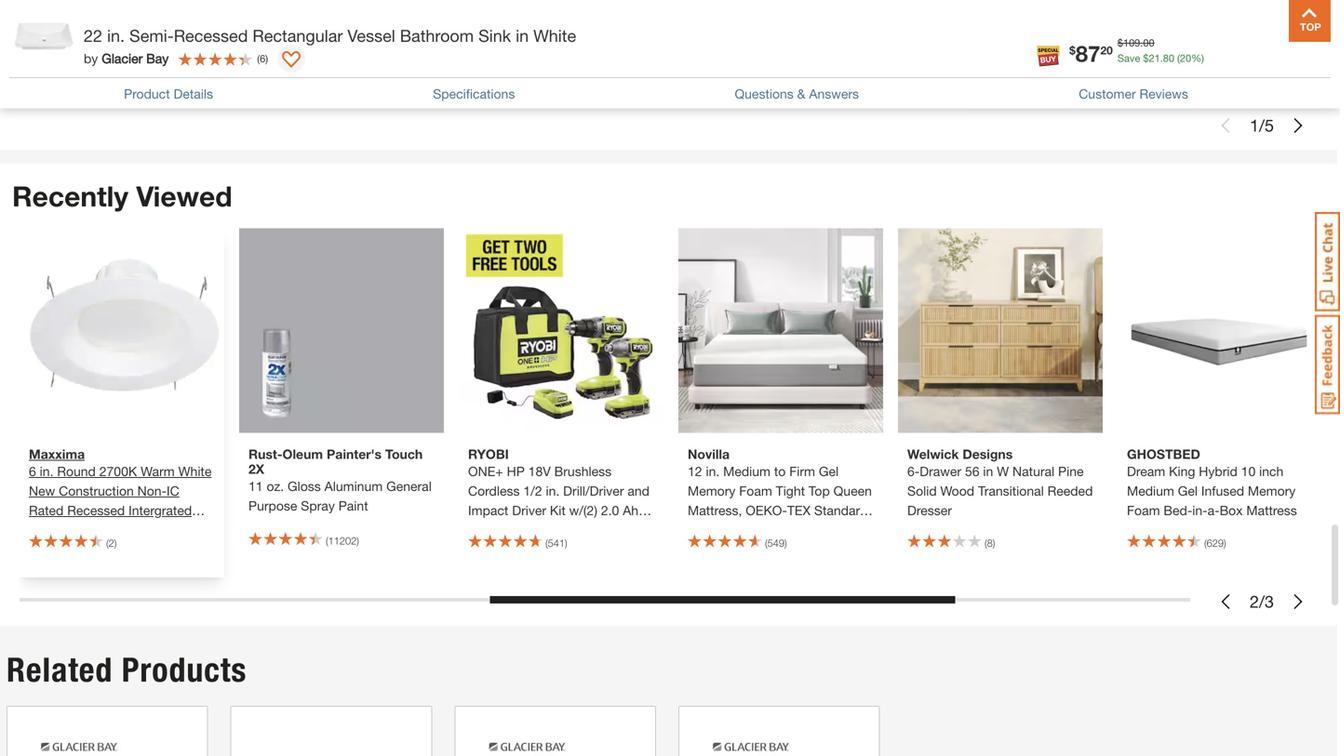 Task type: vqa. For each thing, say whether or not it's contained in the screenshot.


Task type: describe. For each thing, give the bounding box(es) containing it.
ah
[[623, 503, 639, 518]]

56
[[965, 464, 980, 479]]

21.6 in. ceramic oval vessel bathroom sink in white image
[[694, 722, 864, 757]]

( 8 )
[[985, 537, 995, 549]]

to for 3rd the add to cart button from left
[[992, 63, 1007, 80]]

recently
[[12, 180, 128, 213]]

top
[[809, 483, 830, 499]]

medium inside the novilla 12 in. medium to firm gel memory foam tight top queen mattress, oeko-tex standard 100 certification mattresses
[[723, 464, 771, 479]]

one+ hp 18v brushless cordless 1/2 in. drill/driver and impact driver kit w/(2) 2.0 ah batteries, charger, and bag image
[[459, 228, 664, 433]]

sink
[[478, 26, 511, 46]]

maxxima 6 in. round 2700k warm white new construction non-ic rated recessed intergrated led kit
[[29, 447, 212, 538]]

2x
[[248, 462, 264, 477]]

87
[[1076, 40, 1101, 67]]

rated
[[29, 503, 64, 518]]

infused
[[1201, 483, 1244, 499]]

ghostbed
[[1127, 447, 1200, 462]]

to for fourth the add to cart button from right
[[553, 63, 567, 80]]

oeko-
[[746, 503, 787, 518]]

( 629 )
[[1204, 537, 1226, 549]]

a-
[[1208, 503, 1220, 518]]

3 add to cart from the left
[[960, 63, 1041, 80]]

) for welwick designs 6-drawer 56 in w natural pine solid wood transitional reeded dresser
[[993, 537, 995, 549]]

to inside the novilla 12 in. medium to firm gel memory foam tight top queen mattress, oeko-tex standard 100 certification mattresses
[[774, 464, 786, 479]]

gloss
[[288, 479, 321, 494]]

1 / 5
[[1250, 115, 1274, 135]]

live chat image
[[1315, 212, 1340, 312]]

brushless
[[554, 464, 612, 479]]

painter's
[[327, 447, 382, 462]]

recently viewed
[[12, 180, 232, 213]]

in. inside ryobi one+ hp 18v brushless cordless 1/2 in. drill/driver and impact driver kit w/(2) 2.0 ah batteries, charger, and bag
[[546, 483, 560, 499]]

2 horizontal spatial $
[[1143, 52, 1149, 64]]

10
[[1241, 464, 1256, 479]]

%)
[[1191, 52, 1204, 64]]

this is the first slide image
[[1218, 118, 1233, 133]]

by
[[84, 51, 98, 66]]

3 add to cart button from the left
[[907, 51, 1094, 92]]

designs
[[963, 447, 1013, 462]]

2 / 3
[[1250, 592, 1274, 612]]

4 add to cart button from the left
[[1127, 51, 1313, 92]]

ic
[[167, 483, 179, 499]]

cart for first the add to cart button from the right
[[1230, 63, 1261, 80]]

$ for 109
[[1118, 37, 1123, 49]]

6 for (
[[260, 52, 265, 64]]

to for first the add to cart button from the right
[[1212, 63, 1226, 80]]

21.6 in. ceramic rectangular vessel bathroom sink in white image
[[22, 722, 192, 757]]

kit inside the maxxima 6 in. round 2700k warm white new construction non-ic rated recessed intergrated led kit
[[57, 522, 73, 538]]

) for ghostbed dream king hybrid 10 inch medium gel infused memory foam bed-in-a-box mattress
[[1224, 537, 1226, 549]]

in-
[[1192, 503, 1208, 518]]

inch
[[1259, 464, 1284, 479]]

dream
[[1127, 464, 1165, 479]]

4 add to cart from the left
[[1179, 63, 1261, 80]]

impact
[[468, 503, 508, 518]]

foam inside the ghostbed dream king hybrid 10 inch medium gel infused memory foam bed-in-a-box mattress
[[1127, 503, 1160, 518]]

12 in. medium to firm gel memory foam tight top queen mattress, oeko-tex standard 100 certification mattresses image
[[678, 228, 883, 433]]

oz.
[[267, 479, 284, 494]]

answers
[[809, 86, 859, 101]]

5
[[1265, 115, 1274, 135]]

reviews
[[1140, 86, 1188, 101]]

6 for maxxima
[[29, 464, 36, 479]]

) for rust-oleum painter's touch 2x 11 oz. gloss aluminum general purpose spray paint
[[357, 535, 359, 547]]

0 horizontal spatial .
[[1140, 37, 1143, 49]]

1 horizontal spatial white
[[533, 26, 576, 46]]

tex
[[787, 503, 811, 518]]

by glacier bay
[[84, 51, 169, 66]]

specifications
[[433, 86, 515, 101]]

( 6 )
[[257, 52, 268, 64]]

2700k
[[99, 464, 137, 479]]

related
[[7, 650, 113, 690]]

current item
[[195, 85, 268, 100]]

current
[[195, 85, 239, 100]]

mattresses
[[787, 522, 851, 538]]

gel inside the novilla 12 in. medium to firm gel memory foam tight top queen mattress, oeko-tex standard 100 certification mattresses
[[819, 464, 839, 479]]

3 add from the left
[[960, 63, 988, 80]]

led
[[29, 522, 53, 538]]

0 horizontal spatial in
[[516, 26, 529, 46]]

$ 87 20
[[1069, 40, 1113, 67]]

drill/driver
[[563, 483, 624, 499]]

non-
[[137, 483, 167, 499]]

0 vertical spatial and
[[628, 483, 650, 499]]

100
[[688, 522, 710, 538]]

cart for fourth the add to cart button from right
[[571, 63, 602, 80]]

questions & answers
[[735, 86, 859, 101]]

22 in. semi-recessed rectangular vessel bathroom sink in white
[[84, 26, 576, 46]]

in. right '22' on the top of page
[[107, 26, 125, 46]]

23.6 in. x 15 in. ceramic rectangular vessel bathroom sink in white image
[[470, 722, 640, 757]]

general
[[386, 479, 432, 494]]

hp
[[507, 464, 525, 479]]

novilla
[[688, 447, 730, 462]]

21
[[1149, 52, 1160, 64]]

kit inside ryobi one+ hp 18v brushless cordless 1/2 in. drill/driver and impact driver kit w/(2) 2.0 ah batteries, charger, and bag
[[550, 503, 566, 518]]

novilla 12 in. medium to firm gel memory foam tight top queen mattress, oeko-tex standard 100 certification mattresses
[[688, 447, 872, 538]]

batteries,
[[468, 522, 524, 538]]

80
[[1163, 52, 1175, 64]]

0 horizontal spatial 2
[[109, 537, 114, 549]]

( for ryobi one+ hp 18v brushless cordless 1/2 in. drill/driver and impact driver kit w/(2) 2.0 ah batteries, charger, and bag
[[545, 537, 548, 549]]

aluminum
[[324, 479, 383, 494]]

memory inside the ghostbed dream king hybrid 10 inch medium gel infused memory foam bed-in-a-box mattress
[[1248, 483, 1296, 499]]

1 horizontal spatial recessed
[[174, 26, 248, 46]]

king
[[1169, 464, 1195, 479]]

memory inside the novilla 12 in. medium to firm gel memory foam tight top queen mattress, oeko-tex standard 100 certification mattresses
[[688, 483, 736, 499]]

cart for 3rd the add to cart button from left
[[1011, 63, 1041, 80]]

reeded
[[1048, 483, 1093, 499]]

/ for 1
[[1259, 115, 1265, 135]]

next slide image
[[1291, 595, 1306, 610]]

foam inside the novilla 12 in. medium to firm gel memory foam tight top queen mattress, oeko-tex standard 100 certification mattresses
[[739, 483, 772, 499]]

bag
[[605, 522, 629, 538]]

one+
[[468, 464, 503, 479]]

11 oz. gloss aluminum general purpose spray paint image
[[239, 228, 444, 433]]

rectangular
[[253, 26, 343, 46]]

warm
[[141, 464, 175, 479]]

$ for 87
[[1069, 44, 1076, 57]]

vessel
[[348, 26, 395, 46]]

wood
[[940, 483, 974, 499]]

8
[[987, 537, 993, 549]]



Task type: locate. For each thing, give the bounding box(es) containing it.
w/(2)
[[569, 503, 597, 518]]

viewed
[[136, 180, 232, 213]]

0 vertical spatial kit
[[550, 503, 566, 518]]

1 memory from the left
[[688, 483, 736, 499]]

bay
[[146, 51, 169, 66]]

6-drawer 56 in w natural pine solid wood transitional reeded dresser image
[[898, 228, 1103, 433]]

)
[[265, 52, 268, 64], [357, 535, 359, 547], [114, 537, 117, 549], [565, 537, 567, 549], [785, 537, 787, 549], [993, 537, 995, 549], [1224, 537, 1226, 549]]

$ down 00
[[1143, 52, 1149, 64]]

( down construction at the left bottom
[[106, 537, 109, 549]]

1 vertical spatial .
[[1160, 52, 1163, 64]]

questions
[[735, 86, 794, 101]]

1 horizontal spatial $
[[1118, 37, 1123, 49]]

to
[[553, 63, 567, 80], [773, 63, 787, 80], [992, 63, 1007, 80], [1212, 63, 1226, 80], [774, 464, 786, 479]]

1 vertical spatial foam
[[1127, 503, 1160, 518]]

2 down construction at the left bottom
[[109, 537, 114, 549]]

1 horizontal spatial 2
[[1250, 592, 1259, 612]]

construction
[[59, 483, 134, 499]]

( for rust-oleum painter's touch 2x 11 oz. gloss aluminum general purpose spray paint
[[326, 535, 328, 547]]

paint
[[339, 498, 368, 514]]

0 vertical spatial 2
[[109, 537, 114, 549]]

gel up top
[[819, 464, 839, 479]]

drawer
[[920, 464, 961, 479]]

mattress,
[[688, 503, 742, 518]]

feedback link image
[[1315, 315, 1340, 415]]

1 vertical spatial white
[[178, 464, 212, 479]]

2 add to cart button from the left
[[688, 51, 874, 92]]

1 vertical spatial medium
[[1127, 483, 1174, 499]]

4 add from the left
[[1179, 63, 1208, 80]]

1 horizontal spatial memory
[[1248, 483, 1296, 499]]

product details
[[124, 86, 213, 101]]

box
[[1220, 503, 1243, 518]]

0 vertical spatial /
[[1259, 115, 1265, 135]]

0 horizontal spatial recessed
[[67, 503, 125, 518]]

driver
[[512, 503, 546, 518]]

1 horizontal spatial .
[[1160, 52, 1163, 64]]

foam left "bed-" at the right bottom
[[1127, 503, 1160, 518]]

white
[[533, 26, 576, 46], [178, 464, 212, 479]]

3 cart from the left
[[1011, 63, 1041, 80]]

0 vertical spatial gel
[[819, 464, 839, 479]]

add to cart
[[520, 63, 602, 80], [740, 63, 822, 80], [960, 63, 1041, 80], [1179, 63, 1261, 80]]

welwick
[[907, 447, 959, 462]]

semi-
[[129, 26, 174, 46]]

specifications button
[[433, 84, 515, 104], [433, 84, 515, 104]]

6 left the display "image"
[[260, 52, 265, 64]]

549
[[768, 537, 785, 549]]

( down spray
[[326, 535, 328, 547]]

maxxima
[[29, 447, 85, 462]]

0 vertical spatial recessed
[[174, 26, 248, 46]]

6 up "new"
[[29, 464, 36, 479]]

to for 2nd the add to cart button
[[773, 63, 787, 80]]

( down driver
[[545, 537, 548, 549]]

natural
[[1013, 464, 1055, 479]]

details
[[174, 86, 213, 101]]

$ 109 . 00 save $ 21 . 80 ( 20 %)
[[1118, 37, 1204, 64]]

6 inside the maxxima 6 in. round 2700k warm white new construction non-ic rated recessed intergrated led kit
[[29, 464, 36, 479]]

1 vertical spatial /
[[1259, 592, 1265, 612]]

2 / from the top
[[1259, 592, 1265, 612]]

1 horizontal spatial in
[[983, 464, 993, 479]]

ryobi
[[468, 447, 509, 462]]

20 right the 80
[[1180, 52, 1191, 64]]

1 / from the top
[[1259, 115, 1265, 135]]

1 add to cart button from the left
[[468, 51, 654, 92]]

1 horizontal spatial medium
[[1127, 483, 1174, 499]]

(
[[1177, 52, 1180, 64], [257, 52, 260, 64], [326, 535, 328, 547], [106, 537, 109, 549], [545, 537, 548, 549], [765, 537, 768, 549], [985, 537, 987, 549], [1204, 537, 1207, 549]]

white inside the maxxima 6 in. round 2700k warm white new construction non-ic rated recessed intergrated led kit
[[178, 464, 212, 479]]

1 vertical spatial gel
[[1178, 483, 1198, 499]]

&
[[797, 86, 806, 101]]

and down w/(2)
[[580, 522, 602, 538]]

ghostbed dream king hybrid 10 inch medium gel infused memory foam bed-in-a-box mattress
[[1127, 447, 1297, 518]]

6 in. round 2700k warm white new construction non-ic rated recessed intergrated led kit image
[[20, 228, 224, 433]]

$ left save
[[1069, 44, 1076, 57]]

0 horizontal spatial foam
[[739, 483, 772, 499]]

in right sink at the left top
[[516, 26, 529, 46]]

( left the display "image"
[[257, 52, 260, 64]]

20 left save
[[1101, 44, 1113, 57]]

kit up charger,
[[550, 503, 566, 518]]

recessed inside the maxxima 6 in. round 2700k warm white new construction non-ic rated recessed intergrated led kit
[[67, 503, 125, 518]]

products
[[122, 650, 247, 690]]

main product image image
[[20, 0, 444, 79]]

2 memory from the left
[[1248, 483, 1296, 499]]

0 horizontal spatial medium
[[723, 464, 771, 479]]

dream king hybrid 10 inch medium gel infused memory foam bed-in-a-box mattress image
[[1118, 228, 1323, 433]]

1 vertical spatial 6
[[29, 464, 36, 479]]

6-
[[907, 464, 920, 479]]

save
[[1118, 52, 1140, 64]]

in.
[[107, 26, 125, 46], [40, 464, 53, 479], [706, 464, 720, 479], [546, 483, 560, 499]]

20 inside $ 87 20
[[1101, 44, 1113, 57]]

next slide image
[[1291, 118, 1306, 133]]

3
[[1265, 592, 1274, 612]]

1 horizontal spatial 6
[[260, 52, 265, 64]]

1 vertical spatial recessed
[[67, 503, 125, 518]]

( 541 )
[[545, 537, 567, 549]]

standard
[[814, 503, 868, 518]]

2 add from the left
[[740, 63, 768, 80]]

product details button
[[124, 84, 213, 104], [124, 84, 213, 104]]

11
[[248, 479, 263, 494]]

( right the 80
[[1177, 52, 1180, 64]]

foam up 'oeko-'
[[739, 483, 772, 499]]

1 horizontal spatial foam
[[1127, 503, 1160, 518]]

0 vertical spatial foam
[[739, 483, 772, 499]]

rust-
[[248, 447, 283, 462]]

1 horizontal spatial gel
[[1178, 483, 1198, 499]]

gel down king
[[1178, 483, 1198, 499]]

purpose
[[248, 498, 297, 514]]

in left w
[[983, 464, 993, 479]]

0 vertical spatial 6
[[260, 52, 265, 64]]

( for ghostbed dream king hybrid 10 inch medium gel infused memory foam bed-in-a-box mattress
[[1204, 537, 1207, 549]]

1 vertical spatial kit
[[57, 522, 73, 538]]

1/2
[[523, 483, 542, 499]]

( inside $ 109 . 00 save $ 21 . 80 ( 20 %)
[[1177, 52, 1180, 64]]

certification
[[713, 522, 783, 538]]

medium inside the ghostbed dream king hybrid 10 inch medium gel infused memory foam bed-in-a-box mattress
[[1127, 483, 1174, 499]]

in inside welwick designs 6-drawer 56 in w natural pine solid wood transitional reeded dresser
[[983, 464, 993, 479]]

white up ic
[[178, 464, 212, 479]]

( 2 )
[[106, 537, 117, 549]]

1 vertical spatial and
[[580, 522, 602, 538]]

/ left next slide image
[[1259, 592, 1265, 612]]

rust-oleum painter's touch 2x 11 oz. gloss aluminum general purpose spray paint
[[248, 447, 432, 514]]

109
[[1123, 37, 1140, 49]]

gel
[[819, 464, 839, 479], [1178, 483, 1198, 499]]

0 horizontal spatial $
[[1069, 44, 1076, 57]]

0 horizontal spatial 20
[[1101, 44, 1113, 57]]

1 cart from the left
[[571, 63, 602, 80]]

1 vertical spatial 2
[[1250, 592, 1259, 612]]

medium down dream
[[1127, 483, 1174, 499]]

solid
[[907, 483, 937, 499]]

memory up mattress,
[[688, 483, 736, 499]]

1 horizontal spatial 20
[[1180, 52, 1191, 64]]

in. inside the novilla 12 in. medium to firm gel memory foam tight top queen mattress, oeko-tex standard 100 certification mattresses
[[706, 464, 720, 479]]

and up ah
[[628, 483, 650, 499]]

1 horizontal spatial and
[[628, 483, 650, 499]]

medium down novilla
[[723, 464, 771, 479]]

in. right the 1/2
[[546, 483, 560, 499]]

bed-
[[1164, 503, 1192, 518]]

display image
[[282, 51, 301, 70]]

00
[[1143, 37, 1155, 49]]

previous slide image
[[1218, 595, 1233, 610]]

1 horizontal spatial kit
[[550, 503, 566, 518]]

spray
[[301, 498, 335, 514]]

recessed up current
[[174, 26, 248, 46]]

tight
[[776, 483, 805, 499]]

item
[[242, 85, 268, 100]]

new
[[29, 483, 55, 499]]

in
[[516, 26, 529, 46], [983, 464, 993, 479]]

white right sink at the left top
[[533, 26, 576, 46]]

queen
[[834, 483, 872, 499]]

0 horizontal spatial gel
[[819, 464, 839, 479]]

w
[[997, 464, 1009, 479]]

memory up mattress
[[1248, 483, 1296, 499]]

round
[[57, 464, 96, 479]]

0 vertical spatial medium
[[723, 464, 771, 479]]

mattress
[[1247, 503, 1297, 518]]

0 vertical spatial in
[[516, 26, 529, 46]]

0 vertical spatial white
[[533, 26, 576, 46]]

/ for 2
[[1259, 592, 1265, 612]]

1 vertical spatial in
[[983, 464, 993, 479]]

$ inside $ 87 20
[[1069, 44, 1076, 57]]

( down 'oeko-'
[[765, 537, 768, 549]]

1 add to cart from the left
[[520, 63, 602, 80]]

( for maxxima 6 in. round 2700k warm white new construction non-ic rated recessed intergrated led kit
[[106, 537, 109, 549]]

/ right this is the first slide image
[[1259, 115, 1265, 135]]

2 cart from the left
[[791, 63, 822, 80]]

0 horizontal spatial 6
[[29, 464, 36, 479]]

kit right led
[[57, 522, 73, 538]]

glacier
[[102, 51, 143, 66]]

product
[[124, 86, 170, 101]]

gel inside the ghostbed dream king hybrid 10 inch medium gel infused memory foam bed-in-a-box mattress
[[1178, 483, 1198, 499]]

top button
[[1289, 0, 1331, 42]]

( for welwick designs 6-drawer 56 in w natural pine solid wood transitional reeded dresser
[[985, 537, 987, 549]]

0 horizontal spatial white
[[178, 464, 212, 479]]

20 inside $ 109 . 00 save $ 21 . 80 ( 20 %)
[[1180, 52, 1191, 64]]

in. down maxxima on the bottom of page
[[40, 464, 53, 479]]

( down in-
[[1204, 537, 1207, 549]]

0 horizontal spatial memory
[[688, 483, 736, 499]]

bathroom
[[400, 26, 474, 46]]

in. inside the maxxima 6 in. round 2700k warm white new construction non-ic rated recessed intergrated led kit
[[40, 464, 53, 479]]

1 add from the left
[[520, 63, 549, 80]]

cart for 2nd the add to cart button
[[791, 63, 822, 80]]

0 horizontal spatial kit
[[57, 522, 73, 538]]

( for novilla 12 in. medium to firm gel memory foam tight top queen mattress, oeko-tex standard 100 certification mattresses
[[765, 537, 768, 549]]

0 horizontal spatial and
[[580, 522, 602, 538]]

) for maxxima 6 in. round 2700k warm white new construction non-ic rated recessed intergrated led kit
[[114, 537, 117, 549]]

kit
[[550, 503, 566, 518], [57, 522, 73, 538]]

add to cart button
[[468, 51, 654, 92], [688, 51, 874, 92], [907, 51, 1094, 92], [1127, 51, 1313, 92]]

product image image
[[14, 9, 74, 70]]

0 vertical spatial .
[[1140, 37, 1143, 49]]

customer
[[1079, 86, 1136, 101]]

intergrated
[[129, 503, 192, 518]]

( 549 )
[[765, 537, 787, 549]]

dresser
[[907, 503, 952, 518]]

$ up save
[[1118, 37, 1123, 49]]

2 add to cart from the left
[[740, 63, 822, 80]]

transitional
[[978, 483, 1044, 499]]

oleum
[[283, 447, 323, 462]]

add
[[520, 63, 549, 80], [740, 63, 768, 80], [960, 63, 988, 80], [1179, 63, 1208, 80]]

) for novilla 12 in. medium to firm gel memory foam tight top queen mattress, oeko-tex standard 100 certification mattresses
[[785, 537, 787, 549]]

) for ryobi one+ hp 18v brushless cordless 1/2 in. drill/driver and impact driver kit w/(2) 2.0 ah batteries, charger, and bag
[[565, 537, 567, 549]]

1
[[1250, 115, 1259, 135]]

in. down novilla
[[706, 464, 720, 479]]

4 cart from the left
[[1230, 63, 1261, 80]]

recessed down construction at the left bottom
[[67, 503, 125, 518]]

2 left 3
[[1250, 592, 1259, 612]]

foam
[[739, 483, 772, 499], [1127, 503, 1160, 518]]

( down transitional
[[985, 537, 987, 549]]

ryobi one+ hp 18v brushless cordless 1/2 in. drill/driver and impact driver kit w/(2) 2.0 ah batteries, charger, and bag
[[468, 447, 650, 538]]



